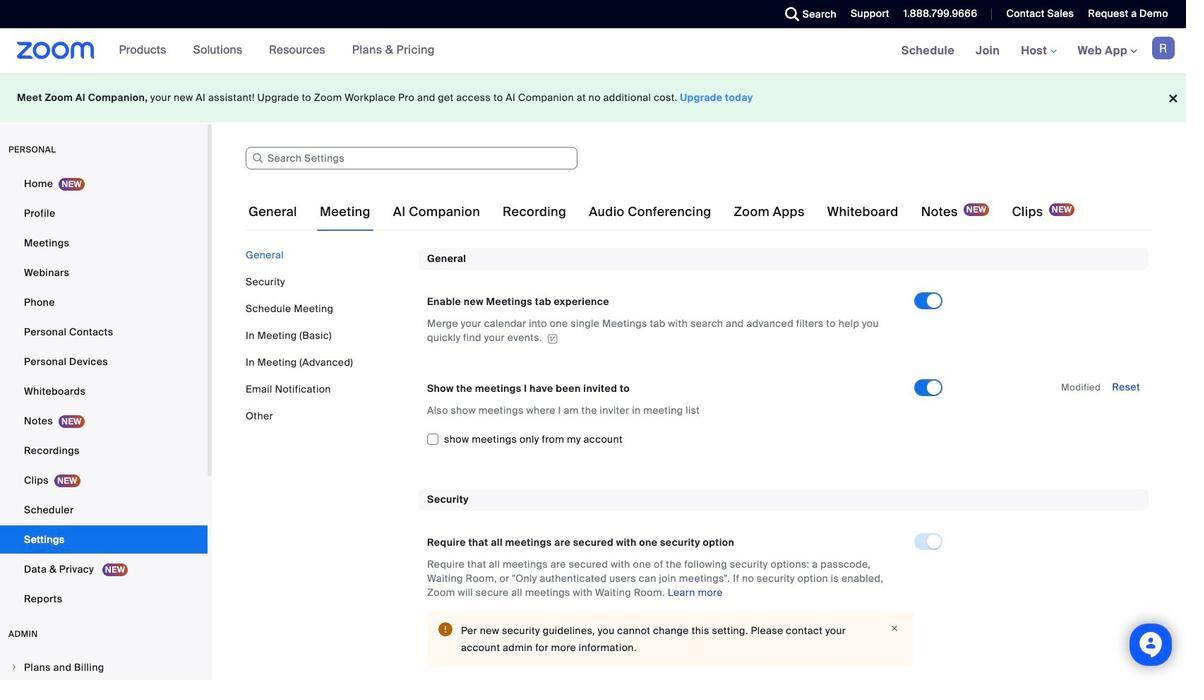 Task type: vqa. For each thing, say whether or not it's contained in the screenshot.
Tabs of my account settings page tab list
yes



Task type: describe. For each thing, give the bounding box(es) containing it.
Search Settings text field
[[246, 147, 578, 169]]

general element
[[419, 248, 1149, 466]]

warning image
[[439, 622, 453, 636]]

tabs of my account settings page tab list
[[246, 192, 1078, 232]]

right image
[[10, 663, 18, 672]]

close image
[[886, 622, 903, 635]]



Task type: locate. For each thing, give the bounding box(es) containing it.
product information navigation
[[108, 28, 446, 73]]

banner
[[0, 28, 1186, 74]]

security element
[[419, 488, 1149, 680]]

support version for enable new meetings tab experience image
[[546, 334, 560, 344]]

zoom logo image
[[17, 42, 94, 59]]

personal menu menu
[[0, 169, 208, 614]]

footer
[[0, 73, 1186, 122]]

menu item
[[0, 654, 208, 680]]

profile picture image
[[1152, 37, 1175, 59]]

menu bar
[[246, 248, 408, 423]]

meetings navigation
[[891, 28, 1186, 74]]

application inside general 'element'
[[427, 317, 902, 345]]

alert inside security element
[[427, 611, 914, 667]]

alert
[[427, 611, 914, 667]]

application
[[427, 317, 902, 345]]



